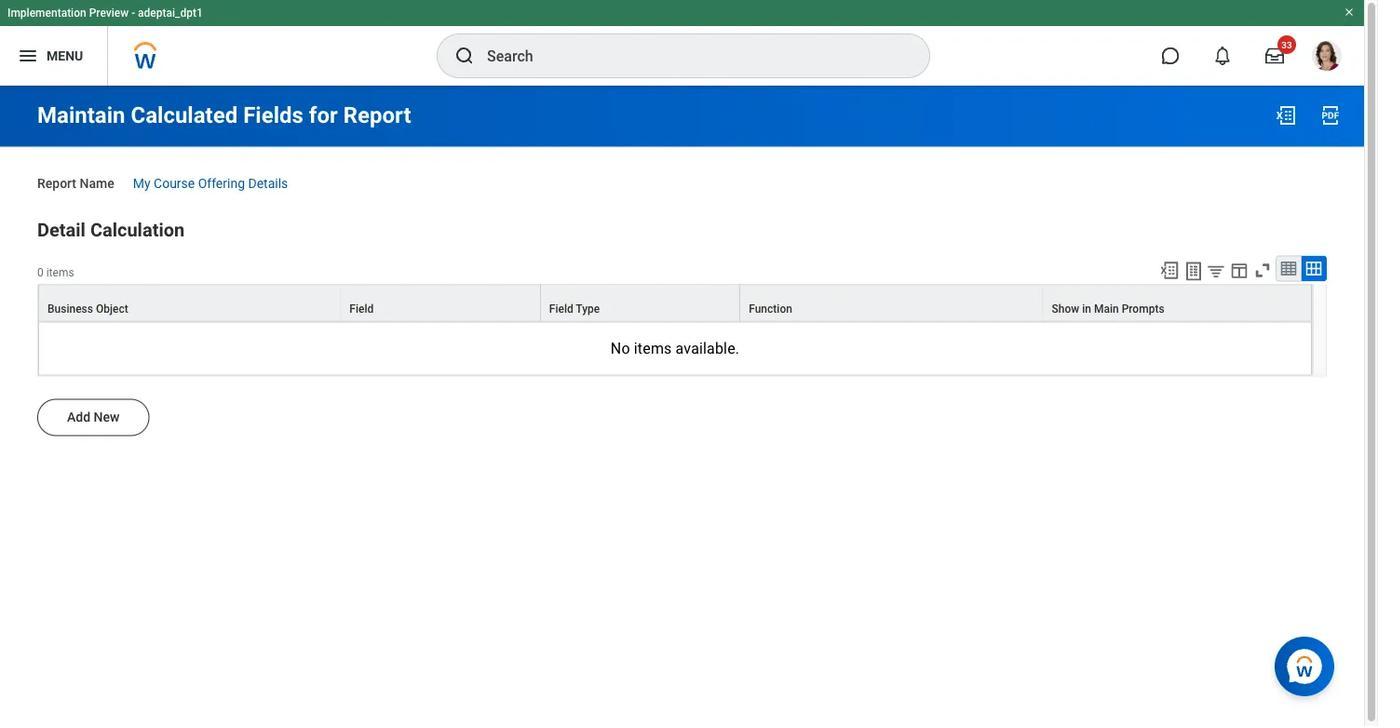 Task type: locate. For each thing, give the bounding box(es) containing it.
field for field
[[350, 302, 374, 315]]

items right 0
[[46, 266, 74, 279]]

detail
[[37, 219, 86, 241]]

new
[[94, 410, 120, 425]]

1 field from the left
[[350, 302, 374, 315]]

row containing business object
[[38, 284, 1313, 322]]

business object
[[48, 302, 128, 315]]

add new
[[67, 410, 120, 425]]

field type
[[549, 302, 600, 315]]

business
[[48, 302, 93, 315]]

business object button
[[39, 285, 340, 321]]

1 horizontal spatial report
[[343, 102, 411, 129]]

detail calculation group
[[37, 215, 1327, 446]]

detail calculation
[[37, 219, 185, 241]]

0 horizontal spatial field
[[350, 302, 374, 315]]

function button
[[741, 285, 1043, 321]]

1 vertical spatial items
[[634, 340, 672, 358]]

toolbar
[[1151, 255, 1327, 284]]

report name
[[37, 176, 114, 191]]

row
[[38, 284, 1313, 322]]

fullscreen image
[[1253, 260, 1273, 281]]

2 field from the left
[[549, 302, 574, 315]]

search image
[[454, 45, 476, 67]]

1 horizontal spatial items
[[634, 340, 672, 358]]

name
[[80, 176, 114, 191]]

report
[[343, 102, 411, 129], [37, 176, 76, 191]]

detail calculation button
[[37, 219, 185, 241]]

field button
[[341, 285, 540, 321]]

toolbar inside detail calculation group
[[1151, 255, 1327, 284]]

add new button
[[37, 399, 149, 436]]

report right for
[[343, 102, 411, 129]]

maintain calculated fields for report
[[37, 102, 411, 129]]

items for no
[[634, 340, 672, 358]]

0 horizontal spatial items
[[46, 266, 74, 279]]

0 horizontal spatial report
[[37, 176, 76, 191]]

select to filter grid data image
[[1206, 261, 1227, 281]]

course
[[154, 176, 195, 191]]

view printable version (pdf) image
[[1320, 104, 1342, 127]]

my course offering details
[[133, 176, 288, 191]]

items
[[46, 266, 74, 279], [634, 340, 672, 358]]

1 horizontal spatial field
[[549, 302, 574, 315]]

offering
[[198, 176, 245, 191]]

maintain
[[37, 102, 125, 129]]

export to worksheets image
[[1183, 260, 1205, 282]]

object
[[96, 302, 128, 315]]

justify image
[[17, 45, 39, 67]]

details
[[248, 176, 288, 191]]

expand table image
[[1305, 259, 1324, 278]]

add
[[67, 410, 90, 425]]

items right no
[[634, 340, 672, 358]]

0 vertical spatial items
[[46, 266, 74, 279]]

menu button
[[0, 26, 107, 86]]

report left name
[[37, 176, 76, 191]]

field
[[350, 302, 374, 315], [549, 302, 574, 315]]

1 vertical spatial report
[[37, 176, 76, 191]]

main
[[1095, 302, 1119, 315]]

close environment banner image
[[1344, 7, 1355, 18]]

in
[[1083, 302, 1092, 315]]

export to excel image
[[1275, 104, 1298, 127]]



Task type: describe. For each thing, give the bounding box(es) containing it.
available.
[[676, 340, 740, 358]]

profile logan mcneil image
[[1313, 41, 1342, 75]]

no
[[611, 340, 630, 358]]

calculation
[[90, 219, 185, 241]]

row inside detail calculation group
[[38, 284, 1313, 322]]

preview
[[89, 7, 129, 20]]

menu banner
[[0, 0, 1365, 86]]

my course offering details link
[[133, 172, 288, 191]]

show in main prompts button
[[1044, 285, 1312, 321]]

notifications large image
[[1214, 47, 1232, 65]]

0
[[37, 266, 44, 279]]

show in main prompts
[[1052, 302, 1165, 315]]

click to view/edit grid preferences image
[[1230, 260, 1250, 281]]

my
[[133, 176, 151, 191]]

show
[[1052, 302, 1080, 315]]

fields
[[243, 102, 304, 129]]

implementation preview -   adeptai_dpt1
[[7, 7, 203, 20]]

Search Workday  search field
[[487, 35, 891, 76]]

33
[[1282, 39, 1293, 50]]

export to excel image
[[1160, 260, 1180, 281]]

field for field type
[[549, 302, 574, 315]]

function
[[749, 302, 793, 315]]

type
[[576, 302, 600, 315]]

0 vertical spatial report
[[343, 102, 411, 129]]

items for 0
[[46, 266, 74, 279]]

maintain calculated fields for report main content
[[0, 86, 1365, 462]]

menu
[[47, 48, 83, 63]]

implementation
[[7, 7, 86, 20]]

calculated
[[131, 102, 238, 129]]

adeptai_dpt1
[[138, 7, 203, 20]]

inbox large image
[[1266, 47, 1285, 65]]

table image
[[1280, 259, 1299, 278]]

for
[[309, 102, 338, 129]]

0 items
[[37, 266, 74, 279]]

no items available.
[[611, 340, 740, 358]]

33 button
[[1255, 35, 1297, 76]]

field type button
[[541, 285, 740, 321]]

-
[[131, 7, 135, 20]]

prompts
[[1122, 302, 1165, 315]]



Task type: vqa. For each thing, say whether or not it's contained in the screenshot.
Wrap Text
no



